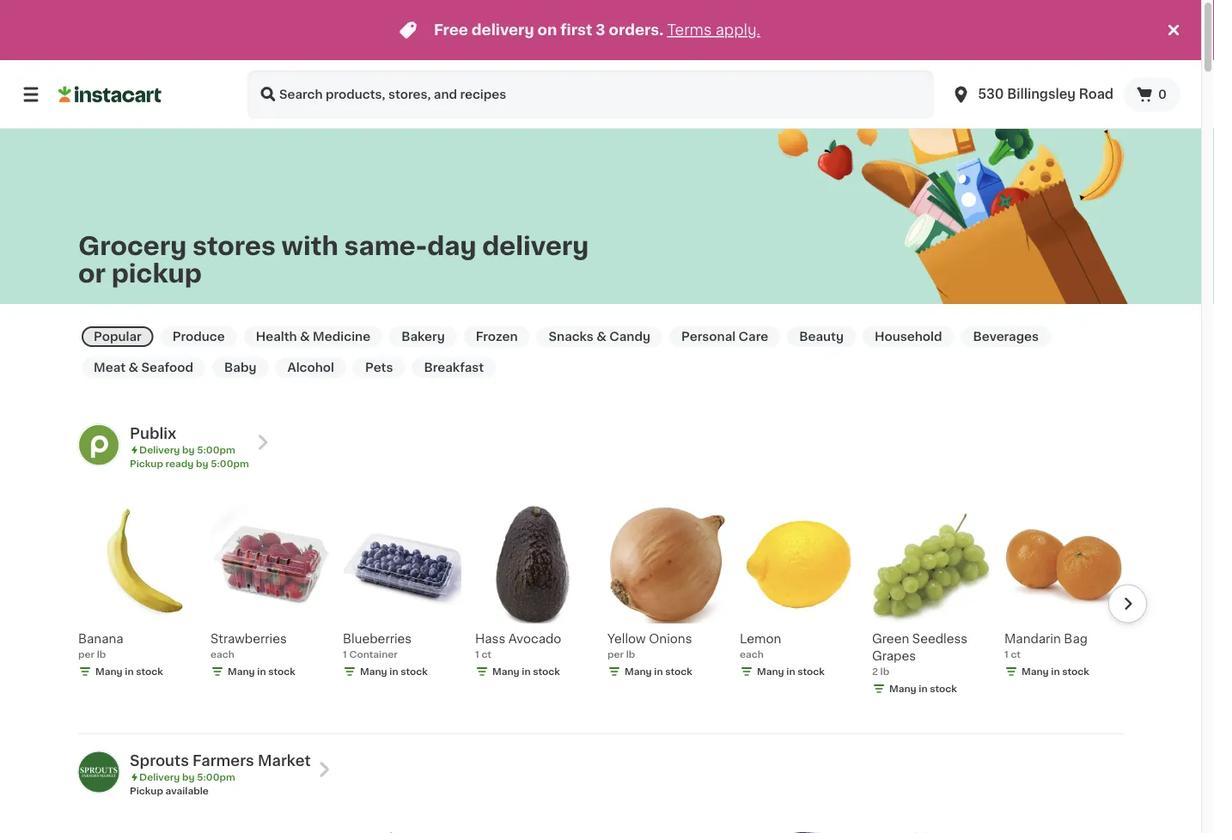 Task type: vqa. For each thing, say whether or not it's contained in the screenshot.


Task type: locate. For each thing, give the bounding box(es) containing it.
& for snacks
[[597, 331, 607, 343]]

many in stock down lemon each
[[757, 667, 825, 677]]

2 horizontal spatial 1
[[1005, 650, 1009, 660]]

2 vertical spatial 5:00pm
[[197, 773, 235, 783]]

5:00pm
[[197, 446, 235, 455], [211, 459, 249, 469], [197, 773, 235, 783]]

each inside lemon each
[[740, 650, 764, 660]]

lemon
[[740, 633, 782, 645]]

alcohol link
[[275, 358, 346, 378]]

many for green
[[890, 685, 917, 694]]

stock for green seedless grapes
[[930, 685, 957, 694]]

snacks & candy
[[549, 331, 651, 343]]

& left candy on the right
[[597, 331, 607, 343]]

meat & seafood
[[94, 362, 193, 374]]

beverages link
[[961, 327, 1051, 347]]

many down mandarin bag 1 ct at the right of page
[[1022, 667, 1049, 677]]

many for yellow
[[625, 667, 652, 677]]

2 delivery by 5:00pm from the top
[[139, 773, 235, 783]]

many in stock down the yellow onions per lb
[[625, 667, 693, 677]]

0 horizontal spatial each
[[211, 650, 235, 660]]

5:00pm up pickup ready by 5:00pm
[[197, 446, 235, 455]]

1 horizontal spatial per
[[608, 650, 624, 660]]

1 down the mandarin
[[1005, 650, 1009, 660]]

pickup down publix
[[130, 459, 163, 469]]

personal
[[681, 331, 736, 343]]

1 inside hass avocado 1 ct
[[475, 650, 479, 660]]

2 vertical spatial by
[[182, 773, 195, 783]]

0 horizontal spatial 1
[[343, 650, 347, 660]]

many
[[95, 667, 123, 677], [228, 667, 255, 677], [360, 667, 387, 677], [492, 667, 520, 677], [625, 667, 652, 677], [757, 667, 784, 677], [1022, 667, 1049, 677], [890, 685, 917, 694]]

lb down banana
[[97, 650, 106, 660]]

ct down the hass
[[482, 650, 492, 660]]

each down strawberries
[[211, 650, 235, 660]]

many in stock down strawberries each
[[228, 667, 296, 677]]

delivery for publix
[[139, 446, 180, 455]]

household
[[875, 331, 942, 343]]

stock for lemon
[[798, 667, 825, 677]]

0 vertical spatial delivery by 5:00pm
[[139, 446, 235, 455]]

2 horizontal spatial lb
[[881, 667, 890, 677]]

frozen link
[[464, 327, 530, 347]]

lb down yellow
[[626, 650, 635, 660]]

in for lemon
[[787, 667, 795, 677]]

by right ready
[[196, 459, 208, 469]]

&
[[300, 331, 310, 343], [597, 331, 607, 343], [128, 362, 138, 374]]

many in stock for lemon
[[757, 667, 825, 677]]

terms apply. link
[[667, 23, 761, 37]]

by up available
[[182, 773, 195, 783]]

delivery down publix
[[139, 446, 180, 455]]

many down lemon each
[[757, 667, 784, 677]]

many down the yellow onions per lb
[[625, 667, 652, 677]]

per down yellow
[[608, 650, 624, 660]]

household link
[[863, 327, 954, 347]]

delivery for sprouts farmers market
[[139, 773, 180, 783]]

1 horizontal spatial each
[[740, 650, 764, 660]]

1
[[343, 650, 347, 660], [475, 650, 479, 660], [1005, 650, 1009, 660]]

530 billingsley road
[[978, 88, 1114, 101]]

health
[[256, 331, 297, 343]]

lb right '2'
[[881, 667, 890, 677]]

each inside strawberries each
[[211, 650, 235, 660]]

grocery stores with same-day delivery or pickup main content
[[0, 117, 1201, 834]]

many in stock for hass
[[492, 667, 560, 677]]

delivery inside limited time offer region
[[472, 23, 534, 37]]

3 1 from the left
[[1005, 650, 1009, 660]]

delivery
[[472, 23, 534, 37], [482, 234, 589, 258]]

0 vertical spatial 5:00pm
[[197, 446, 235, 455]]

free delivery on first 3 orders. terms apply.
[[434, 23, 761, 37]]

0 button
[[1124, 77, 1181, 112]]

lb
[[97, 650, 106, 660], [626, 650, 635, 660], [881, 667, 890, 677]]

0 vertical spatial delivery
[[139, 446, 180, 455]]

each down lemon
[[740, 650, 764, 660]]

5:00pm down sprouts farmers market
[[197, 773, 235, 783]]

per inside the yellow onions per lb
[[608, 650, 624, 660]]

by up pickup ready by 5:00pm
[[182, 446, 195, 455]]

many for hass
[[492, 667, 520, 677]]

2 530 billingsley road button from the left
[[951, 70, 1114, 119]]

0 vertical spatial by
[[182, 446, 195, 455]]

baby
[[224, 362, 256, 374]]

0 horizontal spatial &
[[128, 362, 138, 374]]

ready
[[166, 459, 194, 469]]

by for sprouts farmers market
[[182, 773, 195, 783]]

in
[[125, 667, 134, 677], [257, 667, 266, 677], [390, 667, 398, 677], [522, 667, 531, 677], [654, 667, 663, 677], [787, 667, 795, 677], [1051, 667, 1060, 677], [919, 685, 928, 694]]

1 530 billingsley road button from the left
[[940, 70, 1124, 119]]

by
[[182, 446, 195, 455], [196, 459, 208, 469], [182, 773, 195, 783]]

many down banana per lb on the left bottom of page
[[95, 667, 123, 677]]

1 delivery by 5:00pm from the top
[[139, 446, 235, 455]]

banana
[[78, 633, 123, 645]]

green
[[872, 633, 909, 645]]

many in stock down container at the left of page
[[360, 667, 428, 677]]

0 horizontal spatial ct
[[482, 650, 492, 660]]

pickup
[[130, 459, 163, 469], [130, 787, 163, 796]]

1 horizontal spatial ct
[[1011, 650, 1021, 660]]

stock for yellow onions
[[665, 667, 693, 677]]

ct down the mandarin
[[1011, 650, 1021, 660]]

many for banana
[[95, 667, 123, 677]]

1 left container at the left of page
[[343, 650, 347, 660]]

frozen
[[476, 331, 518, 343]]

grocery stores with same-day delivery or pickup
[[78, 234, 589, 286]]

many down container at the left of page
[[360, 667, 387, 677]]

or
[[78, 261, 106, 286]]

1 ct from the left
[[482, 650, 492, 660]]

apply.
[[716, 23, 761, 37]]

meat
[[94, 362, 126, 374]]

0 horizontal spatial per
[[78, 650, 95, 660]]

bakery link
[[389, 327, 457, 347]]

many in stock down green seedless grapes 2 lb
[[890, 685, 957, 694]]

many in stock for mandarin
[[1022, 667, 1090, 677]]

2 each from the left
[[740, 650, 764, 660]]

many down grapes
[[890, 685, 917, 694]]

sprouts farmers market
[[130, 754, 311, 769]]

& for meat
[[128, 362, 138, 374]]

day
[[427, 234, 477, 258]]

hass
[[475, 633, 506, 645]]

delivery right the day
[[482, 234, 589, 258]]

1 pickup from the top
[[130, 459, 163, 469]]

2 ct from the left
[[1011, 650, 1021, 660]]

1 horizontal spatial 1
[[475, 650, 479, 660]]

2 pickup from the top
[[130, 787, 163, 796]]

& right the "health"
[[300, 331, 310, 343]]

1 horizontal spatial lb
[[626, 650, 635, 660]]

medicine
[[313, 331, 371, 343]]

1 vertical spatial delivery
[[482, 234, 589, 258]]

per
[[78, 650, 95, 660], [608, 650, 624, 660]]

1 horizontal spatial &
[[300, 331, 310, 343]]

per down banana
[[78, 650, 95, 660]]

0
[[1159, 89, 1167, 101]]

delivery by 5:00pm for sprouts farmers market
[[139, 773, 235, 783]]

delivery
[[139, 446, 180, 455], [139, 773, 180, 783]]

1 down the hass
[[475, 650, 479, 660]]

2 1 from the left
[[475, 650, 479, 660]]

same-
[[344, 234, 427, 258]]

in for yellow
[[654, 667, 663, 677]]

delivery by 5:00pm
[[139, 446, 235, 455], [139, 773, 235, 783]]

1 vertical spatial pickup
[[130, 787, 163, 796]]

in for strawberries
[[257, 667, 266, 677]]

0 horizontal spatial lb
[[97, 650, 106, 660]]

lb inside the yellow onions per lb
[[626, 650, 635, 660]]

5:00pm right ready
[[211, 459, 249, 469]]

2 horizontal spatial &
[[597, 331, 607, 343]]

care
[[739, 331, 768, 343]]

stock
[[136, 667, 163, 677], [268, 667, 296, 677], [401, 667, 428, 677], [533, 667, 560, 677], [665, 667, 693, 677], [798, 667, 825, 677], [1062, 667, 1090, 677], [930, 685, 957, 694]]

Search field
[[248, 70, 934, 119]]

bakery
[[401, 331, 445, 343]]

1 vertical spatial delivery
[[139, 773, 180, 783]]

pickup for publix
[[130, 459, 163, 469]]

1 for mandarin bag
[[1005, 650, 1009, 660]]

None search field
[[248, 70, 934, 119]]

ct inside mandarin bag 1 ct
[[1011, 650, 1021, 660]]

1 inside mandarin bag 1 ct
[[1005, 650, 1009, 660]]

per inside banana per lb
[[78, 650, 95, 660]]

530 billingsley road button
[[940, 70, 1124, 119], [951, 70, 1114, 119]]

many in stock down banana per lb on the left bottom of page
[[95, 667, 163, 677]]

snacks & candy link
[[537, 327, 663, 347]]

seedless
[[913, 633, 968, 645]]

1 1 from the left
[[343, 650, 347, 660]]

1 vertical spatial delivery by 5:00pm
[[139, 773, 235, 783]]

many in stock for blueberries
[[360, 667, 428, 677]]

farmers
[[193, 754, 254, 769]]

delivery by 5:00pm up available
[[139, 773, 235, 783]]

stock for banana
[[136, 667, 163, 677]]

delivery left on
[[472, 23, 534, 37]]

stores
[[193, 234, 276, 258]]

& right the meat
[[128, 362, 138, 374]]

banana per lb
[[78, 633, 123, 660]]

lb inside banana per lb
[[97, 650, 106, 660]]

many in stock down hass avocado 1 ct
[[492, 667, 560, 677]]

1 vertical spatial 5:00pm
[[211, 459, 249, 469]]

ct inside hass avocado 1 ct
[[482, 650, 492, 660]]

delivery down sprouts
[[139, 773, 180, 783]]

stock for blueberries
[[401, 667, 428, 677]]

0 vertical spatial pickup
[[130, 459, 163, 469]]

2 delivery from the top
[[139, 773, 180, 783]]

& for health
[[300, 331, 310, 343]]

1 delivery from the top
[[139, 446, 180, 455]]

each for strawberries
[[211, 650, 235, 660]]

pickup available
[[130, 787, 209, 796]]

many for lemon
[[757, 667, 784, 677]]

many in stock down mandarin bag 1 ct at the right of page
[[1022, 667, 1090, 677]]

1 per from the left
[[78, 650, 95, 660]]

ct
[[482, 650, 492, 660], [1011, 650, 1021, 660]]

personal care
[[681, 331, 768, 343]]

delivery by 5:00pm up pickup ready by 5:00pm
[[139, 446, 235, 455]]

limited time offer region
[[0, 0, 1164, 60]]

many down hass avocado 1 ct
[[492, 667, 520, 677]]

1 each from the left
[[211, 650, 235, 660]]

orders.
[[609, 23, 664, 37]]

many down strawberries each
[[228, 667, 255, 677]]

2 per from the left
[[608, 650, 624, 660]]

0 vertical spatial delivery
[[472, 23, 534, 37]]

mandarin bag 1 ct
[[1005, 633, 1088, 660]]

pickup down sprouts
[[130, 787, 163, 796]]

ct for mandarin
[[1011, 650, 1021, 660]]

candy
[[610, 331, 651, 343]]



Task type: describe. For each thing, give the bounding box(es) containing it.
in for mandarin
[[1051, 667, 1060, 677]]

hass avocado 1 ct
[[475, 633, 562, 660]]

blueberries
[[343, 633, 412, 645]]

health & medicine
[[256, 331, 371, 343]]

road
[[1079, 88, 1114, 101]]

many in stock for yellow
[[625, 667, 693, 677]]

many in stock for strawberries
[[228, 667, 296, 677]]

in for banana
[[125, 667, 134, 677]]

1 vertical spatial by
[[196, 459, 208, 469]]

strawberries
[[211, 633, 287, 645]]

mandarin
[[1005, 633, 1061, 645]]

many for blueberries
[[360, 667, 387, 677]]

pickup
[[112, 261, 202, 286]]

onions
[[649, 633, 692, 645]]

yellow onions per lb
[[608, 633, 692, 660]]

blueberries 1 container
[[343, 633, 412, 660]]

by for publix
[[182, 446, 195, 455]]

lemon each
[[740, 633, 782, 660]]

in for green
[[919, 685, 928, 694]]

2
[[872, 667, 878, 677]]

in for blueberries
[[390, 667, 398, 677]]

first
[[561, 23, 592, 37]]

publix image
[[78, 425, 119, 466]]

many for mandarin
[[1022, 667, 1049, 677]]

billingsley
[[1007, 88, 1076, 101]]

beauty link
[[787, 327, 856, 347]]

in for hass
[[522, 667, 531, 677]]

snacks
[[549, 331, 594, 343]]

bag
[[1064, 633, 1088, 645]]

lb inside green seedless grapes 2 lb
[[881, 667, 890, 677]]

many for strawberries
[[228, 667, 255, 677]]

yellow
[[608, 633, 646, 645]]

1 inside blueberries 1 container
[[343, 650, 347, 660]]

free
[[434, 23, 468, 37]]

popular
[[94, 331, 142, 343]]

delivery inside grocery stores with same-day delivery or pickup
[[482, 234, 589, 258]]

sprouts
[[130, 754, 189, 769]]

available
[[166, 787, 209, 796]]

many in stock for banana
[[95, 667, 163, 677]]

breakfast link
[[412, 358, 496, 378]]

stock for strawberries
[[268, 667, 296, 677]]

pets
[[365, 362, 393, 374]]

530
[[978, 88, 1004, 101]]

ct for hass
[[482, 650, 492, 660]]

3
[[596, 23, 606, 37]]

produce
[[172, 331, 225, 343]]

stock for hass avocado
[[533, 667, 560, 677]]

many in stock for green
[[890, 685, 957, 694]]

grocery
[[78, 234, 187, 258]]

5:00pm for sprouts farmers market
[[197, 773, 235, 783]]

meat & seafood link
[[82, 358, 205, 378]]

terms
[[667, 23, 712, 37]]

instacart logo image
[[58, 84, 162, 105]]

market
[[258, 754, 311, 769]]

alcohol
[[287, 362, 334, 374]]

pets link
[[353, 358, 405, 378]]

stock for mandarin bag
[[1062, 667, 1090, 677]]

1 for hass avocado
[[475, 650, 479, 660]]

delivery by 5:00pm for publix
[[139, 446, 235, 455]]

breakfast
[[424, 362, 484, 374]]

personal care link
[[669, 327, 780, 347]]

with
[[282, 234, 338, 258]]

container
[[349, 650, 398, 660]]

popular link
[[82, 327, 154, 347]]

strawberries each
[[211, 633, 287, 660]]

sprouts farmers market image
[[78, 752, 119, 793]]

beverages
[[973, 331, 1039, 343]]

item carousel region
[[54, 498, 1147, 727]]

green seedless grapes 2 lb
[[872, 633, 968, 677]]

page 1 of 3 group
[[78, 826, 1123, 834]]

produce link
[[160, 327, 237, 347]]

pickup ready by 5:00pm
[[130, 459, 249, 469]]

pickup for sprouts farmers market
[[130, 787, 163, 796]]

on
[[538, 23, 557, 37]]

beauty
[[799, 331, 844, 343]]

grapes
[[872, 651, 916, 663]]

health & medicine link
[[244, 327, 383, 347]]

each for lemon
[[740, 650, 764, 660]]

baby link
[[212, 358, 269, 378]]

avocado
[[509, 633, 562, 645]]

5:00pm for publix
[[197, 446, 235, 455]]

seafood
[[141, 362, 193, 374]]

publix
[[130, 427, 176, 441]]



